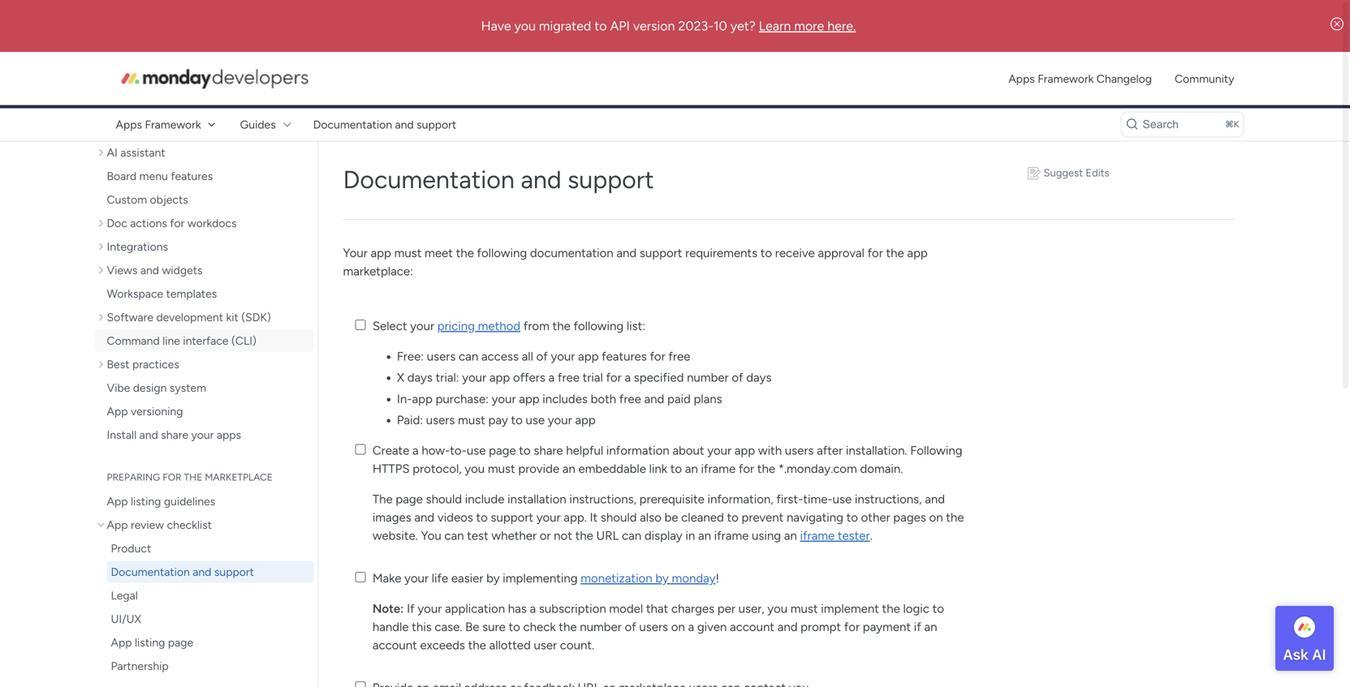 Task type: describe. For each thing, give the bounding box(es) containing it.
board menu features link
[[95, 165, 314, 187]]

command line interface (cli)
[[107, 334, 257, 348]]

apps framework changelog link
[[1000, 66, 1161, 91]]

views and widgets
[[107, 264, 203, 277]]

includes
[[543, 392, 588, 407]]

to up provide at the left bottom of page
[[519, 444, 531, 459]]

plans
[[694, 392, 723, 407]]

page navigation element
[[91, 94, 318, 688]]

for down objects
[[170, 216, 185, 230]]

include
[[465, 493, 505, 507]]

to down include
[[476, 511, 488, 526]]

user
[[534, 639, 557, 654]]

images
[[373, 511, 412, 526]]

users inside if your application has a subscription model that charges per user, you must implement the logic to handle this case. be sure to check the number of users on a given account and prompt for payment if an account exceeds the allotted user count.
[[640, 621, 668, 635]]

must inside create a how-to-use page to share helpful information about your app with users after installation. following https protocol, you must provide an embeddable link to an iframe for the *.monday.com domain.
[[488, 462, 515, 477]]

the right the approval
[[886, 246, 905, 261]]

paid:
[[397, 414, 423, 428]]

the up payment
[[882, 602, 901, 617]]

product link
[[107, 538, 314, 560]]

app inside create a how-to-use page to share helpful information about your app with users after installation. following https protocol, you must provide an embeddable link to an iframe for the *.monday.com domain.
[[735, 444, 755, 459]]

show subpages for doc actions for workdocs image
[[99, 218, 107, 229]]

on inside if your application has a subscription model that charges per user, you must implement the logic to handle this case. be sure to check the number of users on a given account and prompt for payment if an account exceeds the allotted user count.
[[671, 621, 685, 635]]

views and widgets link
[[95, 259, 314, 281]]

show subpages for software development kit (sdk) image
[[99, 312, 107, 323]]

show subpages for integrations image
[[99, 241, 107, 253]]

after
[[817, 444, 843, 459]]

command
[[107, 334, 160, 348]]

support inside page navigation 'element'
[[214, 566, 254, 579]]

software development kit (sdk)
[[107, 311, 271, 324]]

community link
[[1166, 66, 1244, 91]]

2 by from the left
[[656, 572, 669, 587]]

an down the about
[[685, 462, 698, 477]]

api
[[610, 18, 630, 34]]

you inside create a how-to-use page to share helpful information about your app with users after installation. following https protocol, you must provide an embeddable link to an iframe for the *.monday.com domain.
[[465, 462, 485, 477]]

not
[[554, 529, 573, 544]]

access
[[482, 350, 519, 364]]

apps framework button
[[107, 112, 226, 137]]

legal link
[[107, 585, 314, 607]]

search1 image
[[1126, 117, 1139, 130]]

your right all
[[551, 350, 575, 364]]

app listing guidelines
[[107, 495, 215, 509]]

⌘k
[[1226, 119, 1240, 130]]

partnership link
[[107, 656, 314, 678]]

a left specified
[[625, 371, 631, 386]]

case.
[[435, 621, 462, 635]]

monday
[[672, 572, 716, 587]]

for inside create a how-to-use page to share helpful information about your app with users after installation. following https protocol, you must provide an embeddable link to an iframe for the *.monday.com domain.
[[739, 462, 755, 477]]

share inside install and share your apps link
[[161, 428, 189, 442]]

your up pay
[[492, 392, 516, 407]]

custom objects
[[107, 193, 188, 207]]

the right 'from'
[[553, 319, 571, 334]]

page inside create a how-to-use page to share helpful information about your app with users after installation. following https protocol, you must provide an embeddable link to an iframe for the *.monday.com domain.
[[489, 444, 516, 459]]

listing for guidelines
[[131, 495, 161, 509]]

must inside if your application has a subscription model that charges per user, you must implement the logic to handle this case. be sure to check the number of users on a given account and prompt for payment if an account exceeds the allotted user count.
[[791, 602, 818, 617]]

0 vertical spatial documentation
[[313, 118, 392, 132]]

easier
[[451, 572, 484, 587]]

vibe design system
[[107, 381, 206, 395]]

yet?
[[731, 18, 756, 34]]

review
[[131, 519, 164, 532]]

that
[[646, 602, 669, 617]]

your inside page navigation 'element'
[[191, 428, 214, 442]]

doc actions for workdocs link
[[95, 212, 314, 234]]

and inside if your application has a subscription model that charges per user, you must implement the logic to handle this case. be sure to check the number of users on a given account and prompt for payment if an account exceeds the allotted user count.
[[778, 621, 798, 635]]

can down videos
[[445, 529, 464, 544]]

for inside if your application has a subscription model that charges per user, you must implement the logic to handle this case. be sure to check the number of users on a given account and prompt for payment if an account exceeds the allotted user count.
[[844, 621, 860, 635]]

1 vertical spatial documentation and support
[[343, 165, 654, 195]]

app for app review checklist
[[107, 519, 128, 532]]

of inside if your application has a subscription model that charges per user, you must implement the logic to handle this case. be sure to check the number of users on a given account and prompt for payment if an account exceeds the allotted user count.
[[625, 621, 637, 635]]

be
[[665, 511, 679, 526]]

a down "charges" in the bottom of the page
[[688, 621, 695, 635]]

must inside free: users can access all of your app features for free x days trial: your app offers a free trial for a specified number of days in-app purchase: your app includes both free and paid plans paid: users must pay to use your app
[[458, 414, 486, 428]]

the inside page navigation 'element'
[[184, 472, 202, 484]]

product
[[111, 542, 151, 556]]

trial:
[[436, 371, 459, 386]]

apps framework
[[116, 118, 201, 132]]

user,
[[739, 602, 765, 617]]

pricing method link
[[438, 319, 521, 334]]

1 vertical spatial should
[[601, 511, 637, 526]]

1 vertical spatial of
[[732, 371, 744, 386]]

app review checklist
[[107, 519, 212, 532]]

listing for page
[[135, 636, 165, 650]]

allotted
[[489, 639, 531, 654]]

the down "subscription"
[[559, 621, 577, 635]]

an right in
[[698, 529, 711, 544]]

install
[[107, 428, 137, 442]]

in-
[[397, 392, 412, 407]]

pricing
[[438, 319, 475, 334]]

following
[[911, 444, 963, 459]]

guides button
[[231, 112, 299, 137]]

!
[[716, 572, 720, 587]]

app for app listing page
[[111, 636, 132, 650]]

workspace templates link
[[95, 283, 314, 305]]

count.
[[560, 639, 595, 654]]

x
[[397, 371, 404, 386]]

the inside create a how-to-use page to share helpful information about your app with users after installation. following https protocol, you must provide an embeddable link to an iframe for the *.monday.com domain.
[[758, 462, 776, 477]]

guides
[[240, 118, 276, 132]]

cleaned
[[682, 511, 724, 526]]

custom objects link
[[95, 189, 314, 211]]

install and share your apps
[[107, 428, 241, 442]]

number inside free: users can access all of your app features for free x days trial: your app offers a free trial for a specified number of days in-app purchase: your app includes both free and paid plans paid: users must pay to use your app
[[687, 371, 729, 386]]

checklist
[[167, 519, 212, 532]]

app up paid:
[[412, 392, 433, 407]]

app up trial
[[578, 350, 599, 364]]

make
[[373, 572, 402, 587]]

number inside if your application has a subscription model that charges per user, you must implement the logic to handle this case. be sure to check the number of users on a given account and prompt for payment if an account exceeds the allotted user count.
[[580, 621, 622, 635]]

your inside create a how-to-use page to share helpful information about your app with users after installation. following https protocol, you must provide an embeddable link to an iframe for the *.monday.com domain.
[[708, 444, 732, 459]]

and inside free: users can access all of your app features for free x days trial: your app offers a free trial for a specified number of days in-app purchase: your app includes both free and paid plans paid: users must pay to use your app
[[644, 392, 665, 407]]

show subpages for best practices image
[[99, 359, 107, 370]]

from
[[524, 319, 550, 334]]

search
[[1143, 118, 1179, 131]]

to down 'has'
[[509, 621, 520, 635]]

be
[[465, 621, 480, 635]]

to left api
[[595, 18, 607, 34]]

features inside page navigation 'element'
[[171, 169, 213, 183]]

workspace templates
[[107, 287, 217, 301]]

app listing guidelines link
[[95, 491, 314, 513]]

custom
[[107, 193, 147, 207]]

0 vertical spatial should
[[426, 493, 462, 507]]

ai inside button
[[1313, 647, 1327, 664]]

per
[[718, 602, 736, 617]]

app down access
[[490, 371, 510, 386]]

for up app listing guidelines
[[163, 472, 182, 484]]

users up trial:
[[427, 350, 456, 364]]

given
[[698, 621, 727, 635]]

1 instructions, from the left
[[570, 493, 637, 507]]

templates
[[166, 287, 217, 301]]

to-
[[450, 444, 467, 459]]

line
[[163, 334, 180, 348]]

an right using
[[784, 529, 797, 544]]

the down "app."
[[576, 529, 594, 544]]

about
[[673, 444, 705, 459]]

suggest edits link
[[1025, 165, 1204, 181]]

website.
[[373, 529, 418, 544]]

you
[[421, 529, 442, 544]]

support inside the page should include installation instructions, prerequisite information, first-time-use instructions, and images and videos to support your app. it should also be cleaned to prevent navigating to other pages on the website. you can test whether or not the url can display in an iframe using an
[[491, 511, 534, 526]]

board menu features
[[107, 169, 213, 183]]

your right the select
[[410, 319, 435, 334]]

0 vertical spatial documentation and support
[[313, 118, 457, 132]]

show subpages for views and widgets image
[[99, 265, 107, 276]]

method
[[478, 319, 521, 334]]

using
[[752, 529, 781, 544]]

information,
[[708, 493, 774, 507]]

if
[[407, 602, 415, 617]]

marketplace
[[205, 472, 273, 484]]

pay
[[489, 414, 508, 428]]

requirements
[[686, 246, 758, 261]]

interface
[[183, 334, 229, 348]]

chevron down image
[[281, 118, 294, 131]]

page inside 'element'
[[168, 636, 193, 650]]

use inside the page should include installation instructions, prerequisite information, first-time-use instructions, and images and videos to support your app. it should also be cleaned to prevent navigating to other pages on the website. you can test whether or not the url can display in an iframe using an
[[833, 493, 852, 507]]

apps for apps framework changelog
[[1009, 72, 1035, 85]]

iframe inside create a how-to-use page to share helpful information about your app with users after installation. following https protocol, you must provide an embeddable link to an iframe for the *.monday.com domain.
[[701, 462, 736, 477]]

support inside "your app must meet the following documentation and support requirements to receive approval for the app marketplace:"
[[640, 246, 683, 261]]

an down helpful
[[563, 462, 576, 477]]

can inside free: users can access all of your app features for free x days trial: your app offers a free trial for a specified number of days in-app purchase: your app includes both free and paid plans paid: users must pay to use your app
[[459, 350, 479, 364]]

1 vertical spatial following
[[574, 319, 624, 334]]

page inside the page should include installation instructions, prerequisite information, first-time-use instructions, and images and videos to support your app. it should also be cleaned to prevent navigating to other pages on the website. you can test whether or not the url can display in an iframe using an
[[396, 493, 423, 507]]

hide subpages for app review checklist image
[[95, 523, 107, 531]]

display
[[645, 529, 683, 544]]

framework for apps framework
[[145, 118, 201, 132]]



Task type: locate. For each thing, give the bounding box(es) containing it.
use inside create a how-to-use page to share helpful information about your app with users after installation. following https protocol, you must provide an embeddable link to an iframe for the *.monday.com domain.
[[467, 444, 486, 459]]

objects
[[150, 193, 188, 207]]

the
[[373, 493, 393, 507]]

for inside "your app must meet the following documentation and support requirements to receive approval for the app marketplace:"
[[868, 246, 883, 261]]

an inside if your application has a subscription model that charges per user, you must implement the logic to handle this case. be sure to check the number of users on a given account and prompt for payment if an account exceeds the allotted user count.
[[925, 621, 938, 635]]

app.
[[564, 511, 587, 526]]

monetization by monday link
[[581, 572, 716, 587]]

1 horizontal spatial share
[[534, 444, 563, 459]]

system
[[170, 381, 206, 395]]

logic
[[904, 602, 930, 617]]

app right the approval
[[908, 246, 928, 261]]

documentation and support inside documentation and support link
[[111, 566, 254, 579]]

1 vertical spatial share
[[534, 444, 563, 459]]

for
[[170, 216, 185, 230], [868, 246, 883, 261], [650, 350, 666, 364], [606, 371, 622, 386], [739, 462, 755, 477], [163, 472, 182, 484], [844, 621, 860, 635]]

installation.
[[846, 444, 908, 459]]

you right user,
[[768, 602, 788, 617]]

your down includes
[[548, 414, 572, 428]]

and inside "your app must meet the following documentation and support requirements to receive approval for the app marketplace:"
[[617, 246, 637, 261]]

0 vertical spatial page
[[489, 444, 516, 459]]

kit
[[226, 311, 239, 324]]

views
[[107, 264, 138, 277]]

your inside if your application has a subscription model that charges per user, you must implement the logic to handle this case. be sure to check the number of users on a given account and prompt for payment if an account exceeds the allotted user count.
[[418, 602, 442, 617]]

your left the life
[[405, 572, 429, 587]]

framework inside popup button
[[145, 118, 201, 132]]

ask ai button
[[1276, 607, 1334, 672]]

0 horizontal spatial number
[[580, 621, 622, 635]]

your up or
[[537, 511, 561, 526]]

can
[[459, 350, 479, 364], [445, 529, 464, 544], [622, 529, 642, 544]]

embeddable
[[579, 462, 646, 477]]

show subpages for ai assistant image
[[99, 147, 107, 158]]

to inside free: users can access all of your app features for free x days trial: your app offers a free trial for a specified number of days in-app purchase: your app includes both free and paid plans paid: users must pay to use your app
[[511, 414, 523, 428]]

support
[[417, 118, 457, 132], [568, 165, 654, 195], [640, 246, 683, 261], [491, 511, 534, 526], [214, 566, 254, 579]]

the
[[456, 246, 474, 261], [886, 246, 905, 261], [553, 319, 571, 334], [758, 462, 776, 477], [184, 472, 202, 484], [946, 511, 964, 526], [576, 529, 594, 544], [882, 602, 901, 617], [559, 621, 577, 635], [468, 639, 486, 654]]

use inside free: users can access all of your app features for free x days trial: your app offers a free trial for a specified number of days in-app purchase: your app includes both free and paid plans paid: users must pay to use your app
[[526, 414, 545, 428]]

0 vertical spatial you
[[515, 18, 536, 34]]

implement
[[821, 602, 879, 617]]

to right pay
[[511, 414, 523, 428]]

1 vertical spatial page
[[396, 493, 423, 507]]

for down implement
[[844, 621, 860, 635]]

migrated
[[539, 18, 592, 34]]

1 horizontal spatial you
[[515, 18, 536, 34]]

this
[[412, 621, 432, 635]]

2 horizontal spatial page
[[489, 444, 516, 459]]

the right pages
[[946, 511, 964, 526]]

1 vertical spatial listing
[[135, 636, 165, 650]]

2 vertical spatial free
[[620, 392, 641, 407]]

implementing
[[503, 572, 578, 587]]

following
[[477, 246, 527, 261], [574, 319, 624, 334]]

for right trial
[[606, 371, 622, 386]]

instructions, up it
[[570, 493, 637, 507]]

has
[[508, 602, 527, 617]]

0 horizontal spatial instructions,
[[570, 493, 637, 507]]

your right the about
[[708, 444, 732, 459]]

1 horizontal spatial of
[[625, 621, 637, 635]]

to inside "your app must meet the following documentation and support requirements to receive approval for the app marketplace:"
[[761, 246, 772, 261]]

1 horizontal spatial use
[[526, 414, 545, 428]]

paid
[[668, 392, 691, 407]]

navigating
[[787, 511, 844, 526]]

doc
[[107, 216, 127, 230]]

2 days from the left
[[747, 371, 772, 386]]

0 horizontal spatial apps
[[116, 118, 142, 132]]

page
[[489, 444, 516, 459], [396, 493, 423, 507], [168, 636, 193, 650]]

0 horizontal spatial following
[[477, 246, 527, 261]]

use down includes
[[526, 414, 545, 428]]

2 horizontal spatial free
[[669, 350, 691, 364]]

iframe down cleaned
[[714, 529, 749, 544]]

charges
[[672, 602, 715, 617]]

you down "to-"
[[465, 462, 485, 477]]

ai assistant link
[[95, 142, 314, 164]]

app versioning
[[107, 405, 183, 419]]

users inside create a how-to-use page to share helpful information about your app with users after installation. following https protocol, you must provide an embeddable link to an iframe for the *.monday.com domain.
[[785, 444, 814, 459]]

the right meet at the left top
[[456, 246, 474, 261]]

instructions, up other
[[855, 493, 922, 507]]

0 horizontal spatial on
[[671, 621, 685, 635]]

should up videos
[[426, 493, 462, 507]]

create
[[373, 444, 410, 459]]

make your life easier by implementing monetization by monday !
[[373, 572, 720, 587]]

design
[[133, 381, 167, 395]]

features up custom objects link
[[171, 169, 213, 183]]

to left receive
[[761, 246, 772, 261]]

an right if
[[925, 621, 938, 635]]

1 horizontal spatial number
[[687, 371, 729, 386]]

app for app versioning
[[107, 405, 128, 419]]

versioning
[[131, 405, 183, 419]]

chevron down image
[[206, 119, 217, 130]]

0 vertical spatial free
[[669, 350, 691, 364]]

apps framework image
[[112, 61, 315, 93]]

by right 'easier'
[[487, 572, 500, 587]]

2 horizontal spatial of
[[732, 371, 744, 386]]

1 horizontal spatial should
[[601, 511, 637, 526]]

on down "charges" in the bottom of the page
[[671, 621, 685, 635]]

approval
[[818, 246, 865, 261]]

documentation down product at the bottom left of page
[[111, 566, 190, 579]]

iframe down navigating
[[800, 529, 835, 544]]

1 horizontal spatial by
[[656, 572, 669, 587]]

1 horizontal spatial apps
[[1009, 72, 1035, 85]]

all
[[522, 350, 534, 364]]

helpful
[[566, 444, 604, 459]]

1 vertical spatial features
[[602, 350, 647, 364]]

prompt
[[801, 621, 841, 635]]

2 vertical spatial of
[[625, 621, 637, 635]]

0 horizontal spatial you
[[465, 462, 485, 477]]

features inside free: users can access all of your app features for free x days trial: your app offers a free trial for a specified number of days in-app purchase: your app includes both free and paid plans paid: users must pay to use your app
[[602, 350, 647, 364]]

preparing for the marketplace
[[107, 472, 273, 484]]

you right have
[[515, 18, 536, 34]]

1 vertical spatial ai
[[1313, 647, 1327, 664]]

information
[[607, 444, 670, 459]]

1 vertical spatial documentation
[[343, 165, 515, 195]]

1 horizontal spatial ai
[[1313, 647, 1327, 664]]

following inside "your app must meet the following documentation and support requirements to receive approval for the app marketplace:"
[[477, 246, 527, 261]]

documentation up meet at the left top
[[343, 165, 515, 195]]

framework left changelog
[[1038, 72, 1094, 85]]

ai
[[107, 146, 118, 160], [1313, 647, 1327, 664]]

1 horizontal spatial features
[[602, 350, 647, 364]]

1 vertical spatial account
[[373, 639, 417, 654]]

0 horizontal spatial free
[[558, 371, 580, 386]]

monetization
[[581, 572, 653, 587]]

suggest edits
[[1044, 166, 1110, 179]]

version
[[633, 18, 675, 34]]

share down 'versioning'
[[161, 428, 189, 442]]

following right meet at the left top
[[477, 246, 527, 261]]

ui/ux link
[[107, 609, 314, 631]]

the down be
[[468, 639, 486, 654]]

must up prompt
[[791, 602, 818, 617]]

can right url
[[622, 529, 642, 544]]

app for app listing guidelines
[[107, 495, 128, 509]]

0 vertical spatial apps
[[1009, 72, 1035, 85]]

1 vertical spatial apps
[[116, 118, 142, 132]]

software development kit (sdk) link
[[95, 307, 314, 329]]

on right pages
[[930, 511, 943, 526]]

a left how-
[[413, 444, 419, 459]]

ask
[[1284, 647, 1309, 664]]

0 vertical spatial account
[[730, 621, 775, 635]]

None checkbox
[[355, 573, 366, 583], [355, 682, 366, 688], [355, 573, 366, 583], [355, 682, 366, 688]]

share up provide at the left bottom of page
[[534, 444, 563, 459]]

register image
[[1025, 167, 1044, 180]]

of
[[536, 350, 548, 364], [732, 371, 744, 386], [625, 621, 637, 635]]

to down information,
[[727, 511, 739, 526]]

0 horizontal spatial framework
[[145, 118, 201, 132]]

0 vertical spatial following
[[477, 246, 527, 261]]

app down preparing
[[107, 495, 128, 509]]

select
[[373, 319, 407, 334]]

users down purchase:
[[426, 414, 455, 428]]

1 by from the left
[[487, 572, 500, 587]]

link
[[649, 462, 668, 477]]

1 horizontal spatial following
[[574, 319, 624, 334]]

by up that
[[656, 572, 669, 587]]

listing inside app listing guidelines link
[[131, 495, 161, 509]]

2 horizontal spatial use
[[833, 493, 852, 507]]

for right the approval
[[868, 246, 883, 261]]

0 vertical spatial features
[[171, 169, 213, 183]]

by
[[487, 572, 500, 587], [656, 572, 669, 587]]

1 vertical spatial use
[[467, 444, 486, 459]]

users up *.monday.com
[[785, 444, 814, 459]]

app up marketplace: in the top left of the page
[[371, 246, 391, 261]]

1 days from the left
[[407, 371, 433, 386]]

menu
[[139, 169, 168, 183]]

page up images
[[396, 493, 423, 507]]

2 instructions, from the left
[[855, 493, 922, 507]]

a
[[549, 371, 555, 386], [625, 371, 631, 386], [413, 444, 419, 459], [530, 602, 536, 617], [688, 621, 695, 635]]

account down user,
[[730, 621, 775, 635]]

0 horizontal spatial share
[[161, 428, 189, 442]]

1 vertical spatial on
[[671, 621, 685, 635]]

0 horizontal spatial days
[[407, 371, 433, 386]]

model
[[609, 602, 643, 617]]

1 horizontal spatial days
[[747, 371, 772, 386]]

the down with
[[758, 462, 776, 477]]

apps for apps framework
[[116, 118, 142, 132]]

page down pay
[[489, 444, 516, 459]]

a inside create a how-to-use page to share helpful information about your app with users after installation. following https protocol, you must provide an embeddable link to an iframe for the *.monday.com domain.
[[413, 444, 419, 459]]

0 horizontal spatial by
[[487, 572, 500, 587]]

framework for apps framework changelog
[[1038, 72, 1094, 85]]

apps inside popup button
[[116, 118, 142, 132]]

select your pricing method from the following list:
[[373, 319, 646, 334]]

1 vertical spatial free
[[558, 371, 580, 386]]

of right specified
[[732, 371, 744, 386]]

app down vibe on the bottom left
[[107, 405, 128, 419]]

2 vertical spatial page
[[168, 636, 193, 650]]

0 vertical spatial ai
[[107, 146, 118, 160]]

best practices
[[107, 358, 179, 372]]

free right both
[[620, 392, 641, 407]]

subscription
[[539, 602, 606, 617]]

2 vertical spatial documentation and support
[[111, 566, 254, 579]]

2 vertical spatial use
[[833, 493, 852, 507]]

1 horizontal spatial page
[[396, 493, 423, 507]]

0 vertical spatial listing
[[131, 495, 161, 509]]

ui/ux
[[111, 613, 141, 627]]

the page should include installation instructions, prerequisite information, first-time-use instructions, and images and videos to support your app. it should also be cleaned to prevent navigating to other pages on the website. you can test whether or not the url can display in an iframe using an
[[373, 493, 964, 544]]

features down list:
[[602, 350, 647, 364]]

1 vertical spatial you
[[465, 462, 485, 477]]

videos
[[438, 511, 473, 526]]

a right offers
[[549, 371, 555, 386]]

best practices link
[[95, 354, 314, 376]]

app listing page link
[[107, 632, 314, 654]]

0 horizontal spatial use
[[467, 444, 486, 459]]

documentation inside documentation and support link
[[111, 566, 190, 579]]

must inside "your app must meet the following documentation and support requirements to receive approval for the app marketplace:"
[[394, 246, 422, 261]]

listing inside app listing page link
[[135, 636, 165, 650]]

account down handle
[[373, 639, 417, 654]]

of right all
[[536, 350, 548, 364]]

number up count.
[[580, 621, 622, 635]]

ai inside page navigation 'element'
[[107, 146, 118, 160]]

of down the model
[[625, 621, 637, 635]]

2 vertical spatial documentation
[[111, 566, 190, 579]]

both
[[591, 392, 617, 407]]

framework
[[1038, 72, 1094, 85], [145, 118, 201, 132]]

listing up partnership
[[135, 636, 165, 650]]

use right how-
[[467, 444, 486, 459]]

0 vertical spatial framework
[[1038, 72, 1094, 85]]

0 horizontal spatial of
[[536, 350, 548, 364]]

2 horizontal spatial you
[[768, 602, 788, 617]]

1 horizontal spatial instructions,
[[855, 493, 922, 507]]

if your application has a subscription model that charges per user, you must implement the logic to handle this case. be sure to check the number of users on a given account and prompt for payment if an account exceeds the allotted user count.
[[373, 602, 944, 654]]

0 horizontal spatial ai
[[107, 146, 118, 160]]

app down ui/ux at the left
[[111, 636, 132, 650]]

to up tester
[[847, 511, 858, 526]]

0 vertical spatial use
[[526, 414, 545, 428]]

list:
[[627, 319, 646, 334]]

app listing page
[[111, 636, 193, 650]]

1 horizontal spatial free
[[620, 392, 641, 407]]

0 horizontal spatial page
[[168, 636, 193, 650]]

must up include
[[488, 462, 515, 477]]

meet
[[425, 246, 453, 261]]

users down that
[[640, 621, 668, 635]]

time-
[[804, 493, 833, 507]]

1 vertical spatial number
[[580, 621, 622, 635]]

0 horizontal spatial features
[[171, 169, 213, 183]]

your up purchase:
[[462, 371, 487, 386]]

iframe down the about
[[701, 462, 736, 477]]

0 vertical spatial share
[[161, 428, 189, 442]]

0 vertical spatial number
[[687, 371, 729, 386]]

a right 'has'
[[530, 602, 536, 617]]

suggest
[[1044, 166, 1084, 179]]

1 horizontal spatial on
[[930, 511, 943, 526]]

your right 'if'
[[418, 602, 442, 617]]

for up specified
[[650, 350, 666, 364]]

integrations link
[[95, 236, 314, 258]]

application
[[445, 602, 505, 617]]

1 horizontal spatial framework
[[1038, 72, 1094, 85]]

0 vertical spatial on
[[930, 511, 943, 526]]

None checkbox
[[355, 320, 366, 331], [355, 445, 366, 455], [355, 320, 366, 331], [355, 445, 366, 455]]

share inside create a how-to-use page to share helpful information about your app with users after installation. following https protocol, you must provide an embeddable link to an iframe for the *.monday.com domain.
[[534, 444, 563, 459]]

on inside the page should include installation instructions, prerequisite information, first-time-use instructions, and images and videos to support your app. it should also be cleaned to prevent navigating to other pages on the website. you can test whether or not the url can display in an iframe using an
[[930, 511, 943, 526]]

pages
[[894, 511, 927, 526]]

install and share your apps link
[[95, 424, 314, 446]]

use up navigating
[[833, 493, 852, 507]]

listing up review
[[131, 495, 161, 509]]

app down both
[[575, 414, 596, 428]]

to right 'link'
[[671, 462, 682, 477]]

0 vertical spatial of
[[536, 350, 548, 364]]

actions
[[130, 216, 167, 230]]

*.monday.com
[[779, 462, 857, 477]]

ai up board at top left
[[107, 146, 118, 160]]

iframe tester .
[[800, 529, 873, 544]]

0 horizontal spatial account
[[373, 639, 417, 654]]

1 vertical spatial framework
[[145, 118, 201, 132]]

app down offers
[[519, 392, 540, 407]]

best
[[107, 358, 130, 372]]

app left with
[[735, 444, 755, 459]]

0 horizontal spatial should
[[426, 493, 462, 507]]

software
[[107, 311, 153, 324]]

your down app versioning link
[[191, 428, 214, 442]]

days right the x on the left
[[407, 371, 433, 386]]

for up information,
[[739, 462, 755, 477]]

receive
[[775, 246, 815, 261]]

to right logic
[[933, 602, 944, 617]]

iframe inside the page should include installation instructions, prerequisite information, first-time-use instructions, and images and videos to support your app. it should also be cleaned to prevent navigating to other pages on the website. you can test whether or not the url can display in an iframe using an
[[714, 529, 749, 544]]

days up with
[[747, 371, 772, 386]]

you inside if your application has a subscription model that charges per user, you must implement the logic to handle this case. be sure to check the number of users on a given account and prompt for payment if an account exceeds the allotted user count.
[[768, 602, 788, 617]]

can up trial:
[[459, 350, 479, 364]]

should
[[426, 493, 462, 507], [601, 511, 637, 526]]

should up url
[[601, 511, 637, 526]]

2 vertical spatial you
[[768, 602, 788, 617]]

your inside the page should include installation instructions, prerequisite information, first-time-use instructions, and images and videos to support your app. it should also be cleaned to prevent navigating to other pages on the website. you can test whether or not the url can display in an iframe using an
[[537, 511, 561, 526]]

project logo image
[[1292, 615, 1318, 641]]

1 horizontal spatial account
[[730, 621, 775, 635]]

documentation right chevron down image
[[313, 118, 392, 132]]

app review checklist link
[[95, 515, 314, 536]]



Task type: vqa. For each thing, say whether or not it's contained in the screenshot.
bottom MONDAY.COM SCHEMA
no



